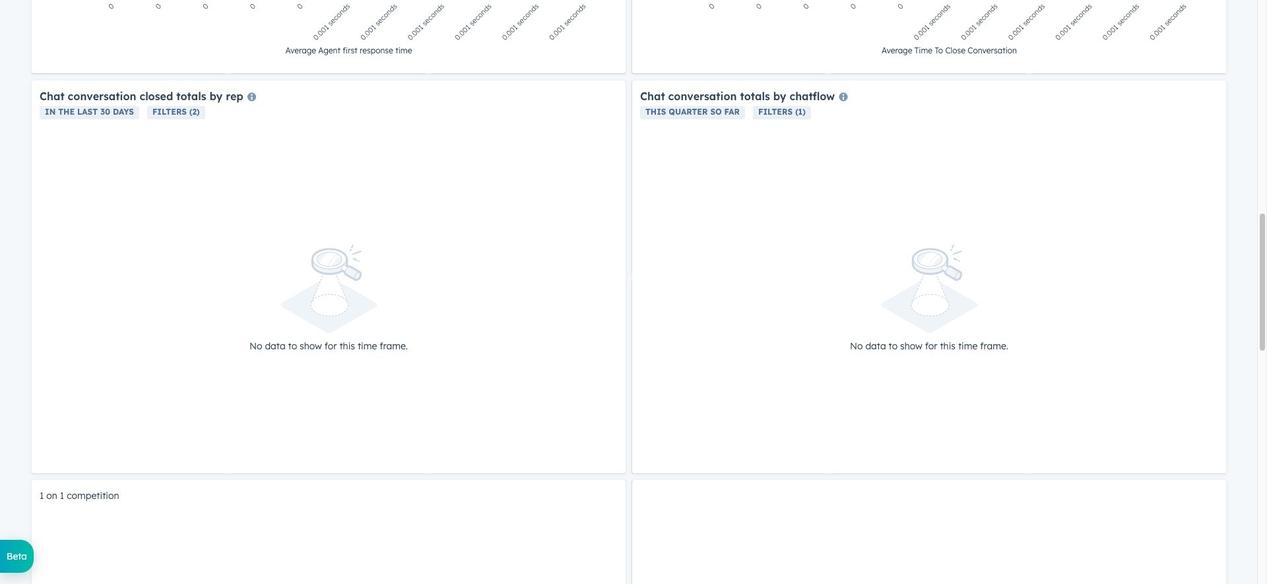 Task type: vqa. For each thing, say whether or not it's contained in the screenshot.
the leftmost 1
no



Task type: describe. For each thing, give the bounding box(es) containing it.
chat conversation totals by chatflow element
[[632, 81, 1226, 474]]



Task type: locate. For each thing, give the bounding box(es) containing it.
chat conversation closed totals by rep element
[[32, 81, 626, 474]]

2 interactive chart image from the left
[[640, 0, 1218, 65]]

1 interactive chart image from the left
[[40, 0, 618, 65]]

1 horizontal spatial interactive chart image
[[640, 0, 1218, 65]]

interactive chart image
[[40, 0, 618, 65], [640, 0, 1218, 65]]

0 horizontal spatial interactive chart image
[[40, 0, 618, 65]]



